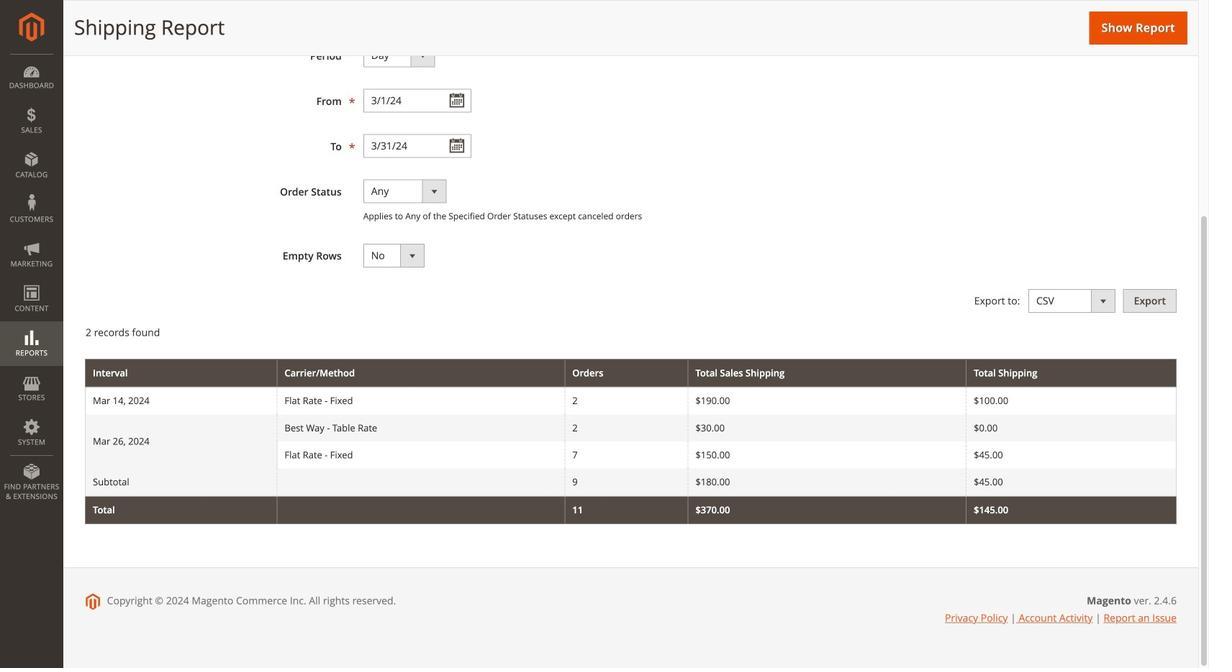 Task type: locate. For each thing, give the bounding box(es) containing it.
None text field
[[363, 89, 471, 113]]

menu bar
[[0, 54, 63, 509]]

None text field
[[363, 134, 471, 158]]



Task type: describe. For each thing, give the bounding box(es) containing it.
magento admin panel image
[[19, 12, 44, 42]]



